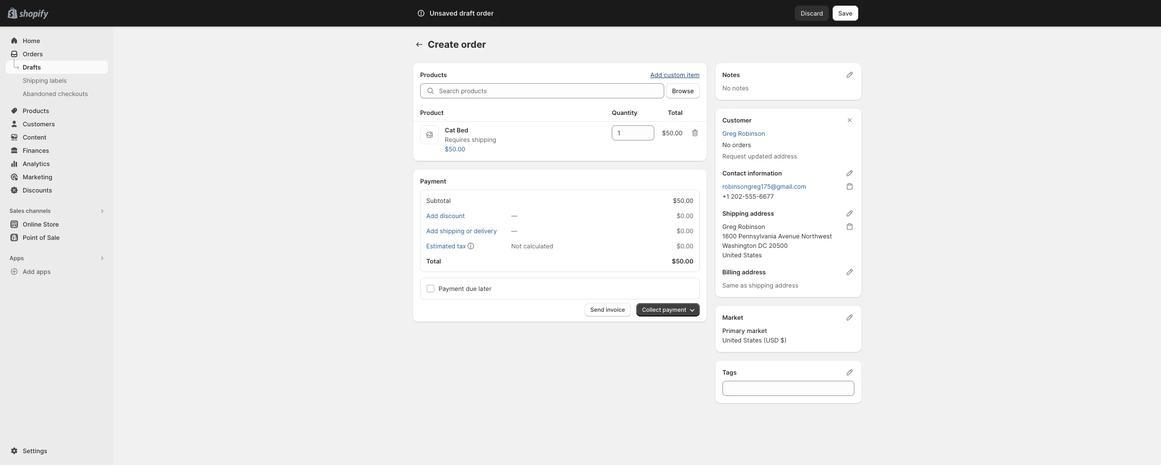 Task type: describe. For each thing, give the bounding box(es) containing it.
estimated tax button
[[421, 240, 472, 253]]

search button
[[444, 6, 718, 21]]

Search products text field
[[439, 83, 665, 98]]

send invoice
[[591, 306, 625, 313]]

1 vertical spatial products
[[23, 107, 49, 115]]

1600
[[723, 232, 737, 240]]

shipping for shipping address
[[723, 210, 749, 217]]

point of sale link
[[6, 231, 108, 244]]

discount
[[440, 212, 465, 220]]

content
[[23, 134, 46, 141]]

customers link
[[6, 117, 108, 131]]

notes
[[723, 71, 740, 79]]

1 no from the top
[[723, 84, 731, 92]]

2 vertical spatial shipping
[[749, 282, 774, 289]]

united inside primary market united states (usd $)
[[723, 337, 742, 344]]

greg robinson link
[[723, 130, 766, 137]]

apps
[[9, 255, 24, 262]]

browse button
[[667, 83, 700, 98]]

quantity
[[612, 109, 638, 116]]

finances
[[23, 147, 49, 154]]

abandoned
[[23, 90, 56, 98]]

as
[[741, 282, 748, 289]]

states inside primary market united states (usd $)
[[744, 337, 762, 344]]

address inside the greg robinson no orders request updated address
[[774, 152, 798, 160]]

bed
[[457, 126, 469, 134]]

pennsylvania
[[739, 232, 777, 240]]

cat bed requires shipping
[[445, 126, 497, 143]]

custom
[[664, 71, 686, 79]]

add for add apps
[[23, 268, 35, 276]]

shipping address
[[723, 210, 775, 217]]

point of sale
[[23, 234, 60, 241]]

cat
[[445, 126, 456, 134]]

(usd
[[764, 337, 779, 344]]

address up same as shipping address
[[742, 268, 766, 276]]

save
[[839, 9, 853, 17]]

discounts
[[23, 187, 52, 194]]

browse
[[673, 87, 694, 95]]

of
[[39, 234, 45, 241]]

robinson for pennsylvania
[[739, 223, 766, 231]]

discard
[[801, 9, 824, 17]]

settings link
[[6, 445, 108, 458]]

sales channels
[[9, 207, 51, 214]]

customer
[[723, 116, 752, 124]]

sale
[[47, 234, 60, 241]]

collect
[[643, 306, 662, 313]]

create
[[428, 39, 459, 50]]

market
[[723, 314, 744, 321]]

updated
[[748, 152, 773, 160]]

discounts link
[[6, 184, 108, 197]]

marketing
[[23, 173, 52, 181]]

drafts link
[[6, 61, 108, 74]]

add discount
[[427, 212, 465, 220]]

united inside greg robinson 1600 pennsylvania avenue northwest washington dc 20500 united states
[[723, 251, 742, 259]]

6677
[[760, 193, 775, 200]]

states inside greg robinson 1600 pennsylvania avenue northwest washington dc 20500 united states
[[744, 251, 762, 259]]

address down 6677
[[751, 210, 775, 217]]

unsaved draft order
[[430, 9, 494, 17]]

market
[[747, 327, 768, 335]]

202-
[[731, 193, 746, 200]]

+1 202-555-6677
[[723, 193, 775, 200]]

save button
[[833, 6, 859, 21]]

contact
[[723, 170, 747, 177]]

not
[[512, 242, 522, 250]]

collect payment button
[[637, 303, 700, 317]]

home
[[23, 37, 40, 45]]

due
[[466, 285, 477, 293]]

shipping labels link
[[6, 74, 108, 87]]

online store button
[[0, 218, 114, 231]]

item
[[688, 71, 700, 79]]

apps
[[36, 268, 51, 276]]

labels
[[50, 77, 67, 84]]

add custom item
[[651, 71, 700, 79]]

online store link
[[6, 218, 108, 231]]

— for add discount
[[512, 212, 518, 220]]

tax
[[457, 242, 466, 250]]

unsaved
[[430, 9, 458, 17]]



Task type: locate. For each thing, give the bounding box(es) containing it.
draft
[[460, 9, 475, 17]]

analytics
[[23, 160, 50, 168]]

1 horizontal spatial shipping
[[472, 136, 497, 143]]

555-
[[746, 193, 760, 200]]

greg for greg robinson 1600 pennsylvania avenue northwest washington dc 20500 united states
[[723, 223, 737, 231]]

address right updated
[[774, 152, 798, 160]]

products link
[[6, 104, 108, 117]]

products up customers in the left of the page
[[23, 107, 49, 115]]

same as shipping address
[[723, 282, 799, 289]]

point
[[23, 234, 38, 241]]

drafts
[[23, 63, 41, 71]]

orders link
[[6, 47, 108, 61]]

0 horizontal spatial products
[[23, 107, 49, 115]]

— for add shipping or delivery
[[512, 227, 518, 235]]

add for add shipping or delivery
[[427, 227, 438, 235]]

add
[[651, 71, 663, 79], [427, 212, 438, 220], [427, 227, 438, 235], [23, 268, 35, 276]]

0 vertical spatial payment
[[420, 178, 447, 185]]

1 vertical spatial robinson
[[739, 223, 766, 231]]

None text field
[[723, 381, 855, 396]]

0 horizontal spatial total
[[427, 258, 441, 265]]

no notes
[[723, 84, 749, 92]]

1 vertical spatial shipping
[[723, 210, 749, 217]]

store
[[43, 221, 59, 228]]

0 vertical spatial —
[[512, 212, 518, 220]]

states down dc
[[744, 251, 762, 259]]

+1
[[723, 193, 730, 200]]

shipping down drafts
[[23, 77, 48, 84]]

2 vertical spatial $0.00
[[677, 242, 694, 250]]

abandoned checkouts link
[[6, 87, 108, 100]]

product
[[420, 109, 444, 116]]

united down the washington
[[723, 251, 742, 259]]

0 vertical spatial shipping
[[23, 77, 48, 84]]

1 — from the top
[[512, 212, 518, 220]]

payment left due
[[439, 285, 464, 293]]

total
[[668, 109, 683, 116], [427, 258, 441, 265]]

2 no from the top
[[723, 141, 731, 149]]

apps button
[[6, 252, 108, 265]]

request
[[723, 152, 747, 160]]

shopify image
[[19, 10, 48, 19]]

2 greg from the top
[[723, 223, 737, 231]]

robinson up pennsylvania
[[739, 223, 766, 231]]

or
[[466, 227, 472, 235]]

robinson inside the greg robinson no orders request updated address
[[739, 130, 766, 137]]

estimated
[[427, 242, 456, 250]]

northwest
[[802, 232, 833, 240]]

greg up 1600
[[723, 223, 737, 231]]

requires
[[445, 136, 470, 143]]

add shipping or delivery
[[427, 227, 497, 235]]

abandoned checkouts
[[23, 90, 88, 98]]

1 vertical spatial —
[[512, 227, 518, 235]]

1 vertical spatial states
[[744, 337, 762, 344]]

robinsongreg175@gmail.com button
[[717, 180, 812, 193]]

create order
[[428, 39, 486, 50]]

$0.00 for add discount
[[677, 212, 694, 220]]

add left apps
[[23, 268, 35, 276]]

tags
[[723, 369, 737, 376]]

20500
[[769, 242, 788, 250]]

2 horizontal spatial shipping
[[749, 282, 774, 289]]

greg for greg robinson no orders request updated address
[[723, 130, 737, 137]]

no left notes on the top right
[[723, 84, 731, 92]]

0 vertical spatial united
[[723, 251, 742, 259]]

add down subtotal
[[427, 212, 438, 220]]

1 vertical spatial order
[[461, 39, 486, 50]]

robinsongreg175@gmail.com
[[723, 183, 807, 190]]

0 horizontal spatial shipping
[[440, 227, 465, 235]]

0 vertical spatial shipping
[[472, 136, 497, 143]]

add shipping or delivery button
[[421, 224, 503, 238]]

add left custom
[[651, 71, 663, 79]]

0 vertical spatial states
[[744, 251, 762, 259]]

1 vertical spatial united
[[723, 337, 742, 344]]

$50.00
[[662, 129, 683, 137], [445, 145, 466, 153], [673, 197, 694, 205], [672, 258, 694, 265]]

1 vertical spatial total
[[427, 258, 441, 265]]

finances link
[[6, 144, 108, 157]]

0 vertical spatial total
[[668, 109, 683, 116]]

united
[[723, 251, 742, 259], [723, 337, 742, 344]]

collect payment
[[643, 306, 687, 313]]

1 vertical spatial $0.00
[[677, 227, 694, 235]]

1 vertical spatial no
[[723, 141, 731, 149]]

add inside 'button'
[[427, 212, 438, 220]]

states down market
[[744, 337, 762, 344]]

payment due later
[[439, 285, 492, 293]]

1 vertical spatial shipping
[[440, 227, 465, 235]]

add up estimated
[[427, 227, 438, 235]]

no up request
[[723, 141, 731, 149]]

—
[[512, 212, 518, 220], [512, 227, 518, 235]]

0 vertical spatial no
[[723, 84, 731, 92]]

avenue
[[779, 232, 800, 240]]

shipping right the requires at top
[[472, 136, 497, 143]]

information
[[748, 170, 782, 177]]

no inside the greg robinson no orders request updated address
[[723, 141, 731, 149]]

orders
[[23, 50, 43, 58]]

greg robinson no orders request updated address
[[723, 130, 798, 160]]

invoice
[[606, 306, 625, 313]]

payment
[[663, 306, 687, 313]]

shipping down discount
[[440, 227, 465, 235]]

shipping inside add shipping or delivery button
[[440, 227, 465, 235]]

notes
[[733, 84, 749, 92]]

shipping inside cat bed requires shipping
[[472, 136, 497, 143]]

1 horizontal spatial shipping
[[723, 210, 749, 217]]

$0.00
[[677, 212, 694, 220], [677, 227, 694, 235], [677, 242, 694, 250]]

$50.00 inside button
[[445, 145, 466, 153]]

payment
[[420, 178, 447, 185], [439, 285, 464, 293]]

add inside button
[[427, 227, 438, 235]]

2 — from the top
[[512, 227, 518, 235]]

channels
[[26, 207, 51, 214]]

robinson inside greg robinson 1600 pennsylvania avenue northwest washington dc 20500 united states
[[739, 223, 766, 231]]

online store
[[23, 221, 59, 228]]

0 vertical spatial greg
[[723, 130, 737, 137]]

add for add custom item
[[651, 71, 663, 79]]

billing
[[723, 268, 741, 276]]

shipping labels
[[23, 77, 67, 84]]

greg inside greg robinson 1600 pennsylvania avenue northwest washington dc 20500 united states
[[723, 223, 737, 231]]

0 vertical spatial order
[[477, 9, 494, 17]]

add custom item button
[[645, 68, 706, 81]]

content link
[[6, 131, 108, 144]]

$0.00 for add shipping or delivery
[[677, 227, 694, 235]]

add apps
[[23, 268, 51, 276]]

primary market united states (usd $)
[[723, 327, 787, 344]]

billing address
[[723, 268, 766, 276]]

later
[[479, 285, 492, 293]]

0 horizontal spatial shipping
[[23, 77, 48, 84]]

total down estimated
[[427, 258, 441, 265]]

1 united from the top
[[723, 251, 742, 259]]

1 vertical spatial greg
[[723, 223, 737, 231]]

order right draft
[[477, 9, 494, 17]]

1 $0.00 from the top
[[677, 212, 694, 220]]

not calculated
[[512, 242, 554, 250]]

subtotal
[[427, 197, 451, 205]]

3 $0.00 from the top
[[677, 242, 694, 250]]

0 vertical spatial robinson
[[739, 130, 766, 137]]

2 robinson from the top
[[739, 223, 766, 231]]

greg robinson 1600 pennsylvania avenue northwest washington dc 20500 united states
[[723, 223, 833, 259]]

analytics link
[[6, 157, 108, 170]]

primary
[[723, 327, 746, 335]]

1 robinson from the top
[[739, 130, 766, 137]]

send
[[591, 306, 605, 313]]

order right create
[[461, 39, 486, 50]]

robinson up orders
[[739, 130, 766, 137]]

2 states from the top
[[744, 337, 762, 344]]

delivery
[[474, 227, 497, 235]]

dc
[[759, 242, 768, 250]]

shipping down 202-
[[723, 210, 749, 217]]

2 $0.00 from the top
[[677, 227, 694, 235]]

shipping right as
[[749, 282, 774, 289]]

address
[[774, 152, 798, 160], [751, 210, 775, 217], [742, 268, 766, 276], [776, 282, 799, 289]]

2 united from the top
[[723, 337, 742, 344]]

orders
[[733, 141, 752, 149]]

shipping for shipping labels
[[23, 77, 48, 84]]

add apps button
[[6, 265, 108, 278]]

no
[[723, 84, 731, 92], [723, 141, 731, 149]]

settings
[[23, 447, 47, 455]]

payment up subtotal
[[420, 178, 447, 185]]

sales channels button
[[6, 205, 108, 218]]

0 vertical spatial products
[[420, 71, 447, 79]]

1 horizontal spatial products
[[420, 71, 447, 79]]

1 vertical spatial payment
[[439, 285, 464, 293]]

greg down the customer
[[723, 130, 737, 137]]

0 vertical spatial $0.00
[[677, 212, 694, 220]]

same
[[723, 282, 739, 289]]

1 states from the top
[[744, 251, 762, 259]]

$)
[[781, 337, 787, 344]]

discard link
[[796, 6, 829, 21]]

sales
[[9, 207, 24, 214]]

1 horizontal spatial total
[[668, 109, 683, 116]]

add for add discount
[[427, 212, 438, 220]]

products down create
[[420, 71, 447, 79]]

shipping
[[23, 77, 48, 84], [723, 210, 749, 217]]

payment for payment
[[420, 178, 447, 185]]

total down "browse" button
[[668, 109, 683, 116]]

home link
[[6, 34, 108, 47]]

1 greg from the top
[[723, 130, 737, 137]]

united down primary
[[723, 337, 742, 344]]

payment for payment due later
[[439, 285, 464, 293]]

address down 20500
[[776, 282, 799, 289]]

None number field
[[612, 125, 641, 141]]

robinson for orders
[[739, 130, 766, 137]]

greg inside the greg robinson no orders request updated address
[[723, 130, 737, 137]]



Task type: vqa. For each thing, say whether or not it's contained in the screenshot.
Robinson inside the Greg Robinson 1600 Pennsylvania Avenue Northwest Washington Dc 20500 United States
yes



